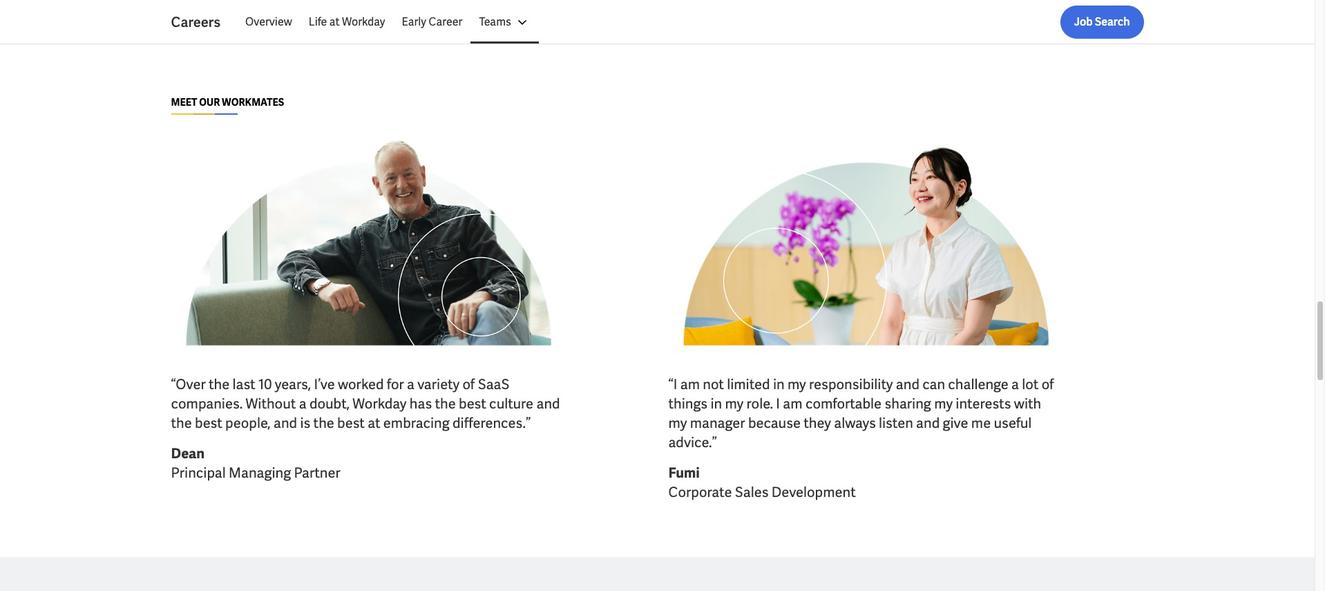 Task type: vqa. For each thing, say whether or not it's contained in the screenshot.
interests
yes



Task type: describe. For each thing, give the bounding box(es) containing it.
"i am not limited in my responsibility and can challenge a lot of things in my role. i am comfortable sharing my interests with my manager because they always listen and give me useful advice."
[[669, 375, 1055, 451]]

they
[[804, 414, 832, 432]]

image of workmate dean who is a principal managing partner image
[[171, 132, 564, 352]]

corporate
[[669, 483, 732, 501]]

not
[[703, 375, 724, 393]]

is
[[300, 414, 311, 432]]

dean
[[171, 444, 205, 462]]

2 explore workday careers link from the left
[[503, 2, 629, 18]]

limited
[[727, 375, 770, 393]]

meet our workmates
[[171, 96, 284, 109]]

my down limited
[[725, 395, 744, 413]]

interests
[[956, 395, 1012, 413]]

image of workmate fumi who is in customer sales development image
[[669, 132, 1061, 352]]

life at workday
[[309, 15, 385, 29]]

overview
[[245, 15, 292, 29]]

principal
[[171, 464, 226, 482]]

list containing overview
[[237, 6, 1144, 39]]

early career link
[[394, 6, 471, 39]]

sharing
[[885, 395, 932, 413]]

fumi
[[669, 464, 700, 482]]

job
[[1075, 15, 1093, 29]]

my down can
[[935, 395, 953, 413]]

"over
[[171, 375, 206, 393]]

life at workday link
[[301, 6, 394, 39]]

worked
[[338, 375, 384, 393]]

careers link
[[171, 12, 237, 32]]

0 horizontal spatial careers
[[171, 13, 221, 31]]

1 horizontal spatial a
[[407, 375, 415, 393]]

the right is
[[314, 414, 334, 432]]

things
[[669, 395, 708, 413]]

1 vertical spatial am
[[783, 395, 803, 413]]

1 horizontal spatial careers
[[257, 2, 297, 17]]

early career
[[402, 15, 463, 29]]

the down variety
[[435, 395, 456, 413]]

career
[[429, 15, 463, 29]]

advice."
[[669, 433, 717, 451]]

workmates
[[222, 96, 284, 109]]

my up they
[[788, 375, 807, 393]]

10
[[258, 375, 272, 393]]

0 vertical spatial am
[[681, 375, 700, 393]]

always
[[835, 414, 876, 432]]

2 explore from the left
[[503, 2, 541, 17]]

1 horizontal spatial best
[[337, 414, 365, 432]]

the up dean in the bottom left of the page
[[171, 414, 192, 432]]

managing
[[229, 464, 291, 482]]

my down the things
[[669, 414, 687, 432]]

1 explore workday careers link from the left
[[171, 2, 297, 18]]

a inside ""i am not limited in my responsibility and can challenge a lot of things in my role. i am comfortable sharing my interests with my manager because they always listen and give me useful advice.""
[[1012, 375, 1020, 393]]

job search
[[1075, 15, 1131, 29]]

search
[[1095, 15, 1131, 29]]

2 horizontal spatial careers
[[589, 2, 629, 17]]

0 horizontal spatial best
[[195, 414, 222, 432]]

i've
[[314, 375, 335, 393]]

life
[[309, 15, 327, 29]]

lot
[[1023, 375, 1039, 393]]

and left is
[[274, 414, 297, 432]]

1 vertical spatial in
[[711, 395, 722, 413]]

dean principal managing partner
[[171, 444, 341, 482]]

early
[[402, 15, 426, 29]]

0 vertical spatial in
[[773, 375, 785, 393]]



Task type: locate. For each thing, give the bounding box(es) containing it.
at inside list
[[330, 15, 340, 29]]

1 horizontal spatial am
[[783, 395, 803, 413]]

2 of from the left
[[1042, 375, 1055, 393]]

with
[[1015, 395, 1042, 413]]

explore
[[171, 2, 209, 17], [503, 2, 541, 17]]

best
[[459, 395, 487, 413], [195, 414, 222, 432], [337, 414, 365, 432]]

of inside "over the last 10 years, i've worked for a variety of saas companies. without a doubt, workday has the best culture and the best people, and is the best at embracing differences."
[[463, 375, 475, 393]]

am
[[681, 375, 700, 393], [783, 395, 803, 413]]

1 explore from the left
[[171, 2, 209, 17]]

and up sharing
[[896, 375, 920, 393]]

1 horizontal spatial explore
[[503, 2, 541, 17]]

the
[[209, 375, 230, 393], [435, 395, 456, 413], [171, 414, 192, 432], [314, 414, 334, 432]]

our
[[199, 96, 220, 109]]

a
[[407, 375, 415, 393], [1012, 375, 1020, 393], [299, 395, 307, 413]]

my
[[788, 375, 807, 393], [725, 395, 744, 413], [935, 395, 953, 413], [669, 414, 687, 432]]

without
[[246, 395, 296, 413]]

i
[[777, 395, 780, 413]]

in
[[773, 375, 785, 393], [711, 395, 722, 413]]

best up differences."
[[459, 395, 487, 413]]

listen
[[879, 414, 914, 432]]

teams button
[[471, 6, 539, 39]]

best down doubt,
[[337, 414, 365, 432]]

me
[[972, 414, 991, 432]]

variety
[[418, 375, 460, 393]]

1 horizontal spatial of
[[1042, 375, 1055, 393]]

2 explore workday careers from the left
[[503, 2, 629, 17]]

explore workday careers for second explore workday careers link from the right
[[171, 2, 297, 17]]

0 horizontal spatial am
[[681, 375, 700, 393]]

of inside ""i am not limited in my responsibility and can challenge a lot of things in my role. i am comfortable sharing my interests with my manager because they always listen and give me useful advice.""
[[1042, 375, 1055, 393]]

menu
[[237, 6, 539, 39]]

in up i
[[773, 375, 785, 393]]

2 horizontal spatial a
[[1012, 375, 1020, 393]]

for
[[387, 375, 404, 393]]

overview link
[[237, 6, 301, 39]]

"i
[[669, 375, 678, 393]]

fumi corporate sales development
[[669, 464, 856, 501]]

2 horizontal spatial best
[[459, 395, 487, 413]]

explore workday careers
[[171, 2, 297, 17], [503, 2, 629, 17]]

1 vertical spatial at
[[368, 414, 381, 432]]

menu containing overview
[[237, 6, 539, 39]]

partner
[[294, 464, 341, 482]]

sales
[[735, 483, 769, 501]]

embracing
[[384, 414, 450, 432]]

1 horizontal spatial in
[[773, 375, 785, 393]]

of
[[463, 375, 475, 393], [1042, 375, 1055, 393]]

manager
[[690, 414, 746, 432]]

can
[[923, 375, 946, 393]]

people,
[[225, 414, 271, 432]]

in up manager on the right of the page
[[711, 395, 722, 413]]

responsibility
[[810, 375, 893, 393]]

years,
[[275, 375, 311, 393]]

and left 'give' on the right bottom of the page
[[917, 414, 940, 432]]

job search link
[[1061, 6, 1144, 39]]

a right for
[[407, 375, 415, 393]]

at down worked
[[368, 414, 381, 432]]

1 horizontal spatial explore workday careers link
[[503, 2, 629, 18]]

has
[[410, 395, 432, 413]]

saas
[[478, 375, 510, 393]]

at
[[330, 15, 340, 29], [368, 414, 381, 432]]

the up companies. at the left
[[209, 375, 230, 393]]

a left lot
[[1012, 375, 1020, 393]]

at inside "over the last 10 years, i've worked for a variety of saas companies. without a doubt, workday has the best culture and the best people, and is the best at embracing differences."
[[368, 414, 381, 432]]

best down companies. at the left
[[195, 414, 222, 432]]

companies.
[[171, 395, 243, 413]]

differences."
[[453, 414, 531, 432]]

explore workday careers link
[[171, 2, 297, 18], [503, 2, 629, 18]]

am right the "i
[[681, 375, 700, 393]]

0 horizontal spatial explore
[[171, 2, 209, 17]]

last
[[233, 375, 256, 393]]

teams
[[479, 15, 511, 29]]

1 explore workday careers from the left
[[171, 2, 297, 17]]

1 of from the left
[[463, 375, 475, 393]]

doubt,
[[310, 395, 350, 413]]

because
[[749, 414, 801, 432]]

workday inside "over the last 10 years, i've worked for a variety of saas companies. without a doubt, workday has the best culture and the best people, and is the best at embracing differences."
[[353, 395, 407, 413]]

comfortable
[[806, 395, 882, 413]]

0 horizontal spatial at
[[330, 15, 340, 29]]

of right lot
[[1042, 375, 1055, 393]]

explore workday careers for second explore workday careers link from left
[[503, 2, 629, 17]]

0 horizontal spatial explore workday careers link
[[171, 2, 297, 18]]

development
[[772, 483, 856, 501]]

1 horizontal spatial explore workday careers
[[503, 2, 629, 17]]

0 horizontal spatial in
[[711, 395, 722, 413]]

culture
[[489, 395, 534, 413]]

meet
[[171, 96, 197, 109]]

of left saas
[[463, 375, 475, 393]]

role.
[[747, 395, 774, 413]]

useful
[[994, 414, 1032, 432]]

give
[[943, 414, 969, 432]]

1 horizontal spatial at
[[368, 414, 381, 432]]

at right life
[[330, 15, 340, 29]]

and right culture
[[537, 395, 560, 413]]

careers
[[257, 2, 297, 17], [589, 2, 629, 17], [171, 13, 221, 31]]

workday
[[211, 2, 255, 17], [543, 2, 587, 17], [342, 15, 385, 29], [353, 395, 407, 413]]

and
[[896, 375, 920, 393], [537, 395, 560, 413], [274, 414, 297, 432], [917, 414, 940, 432]]

0 horizontal spatial of
[[463, 375, 475, 393]]

0 horizontal spatial a
[[299, 395, 307, 413]]

list
[[237, 6, 1144, 39]]

challenge
[[949, 375, 1009, 393]]

a up is
[[299, 395, 307, 413]]

0 horizontal spatial explore workday careers
[[171, 2, 297, 17]]

"over the last 10 years, i've worked for a variety of saas companies. without a doubt, workday has the best culture and the best people, and is the best at embracing differences."
[[171, 375, 560, 432]]

am right i
[[783, 395, 803, 413]]

0 vertical spatial at
[[330, 15, 340, 29]]



